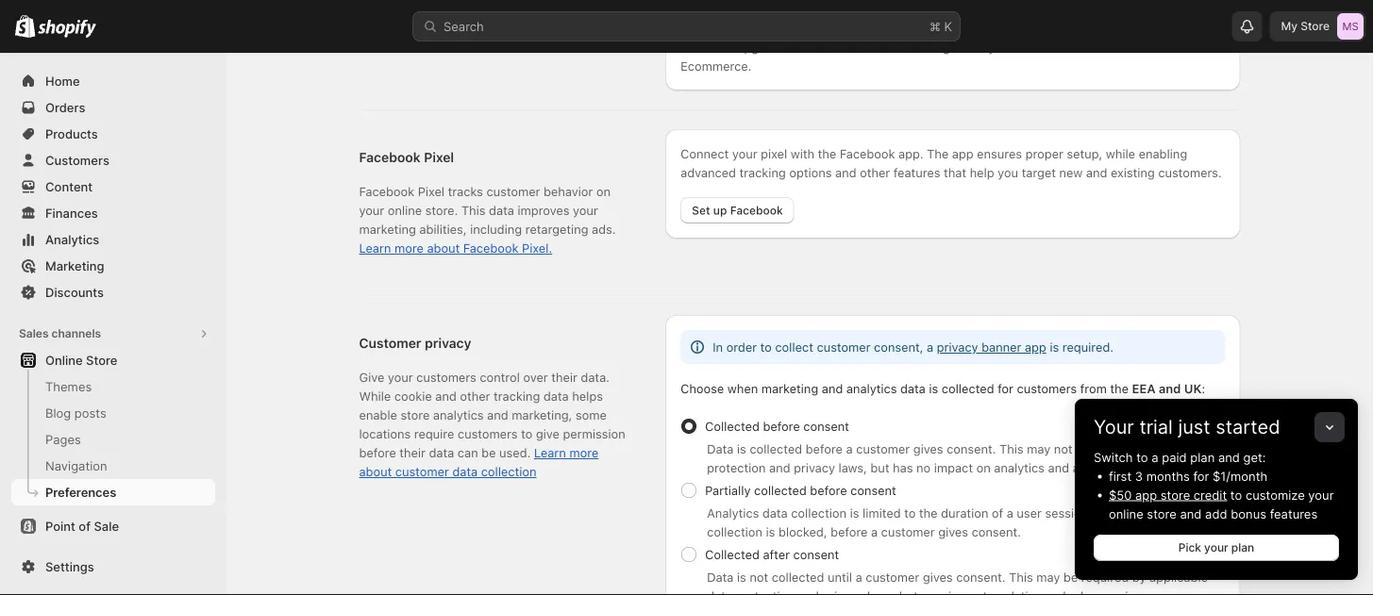 Task type: vqa. For each thing, say whether or not it's contained in the screenshot.
Your trial just started dropdown button
yes



Task type: describe. For each thing, give the bounding box(es) containing it.
app
[[1136, 488, 1158, 503]]

apps button
[[11, 555, 215, 582]]

home
[[45, 74, 80, 88]]

k
[[945, 19, 953, 34]]

analytics link
[[11, 227, 215, 253]]

months
[[1147, 469, 1190, 484]]

first
[[1109, 469, 1132, 484]]

switch to a paid plan and get:
[[1094, 450, 1266, 465]]

online
[[1109, 507, 1144, 522]]

1 vertical spatial plan
[[1232, 541, 1255, 555]]

get:
[[1244, 450, 1266, 465]]

trial
[[1140, 416, 1173, 439]]

$50 app store credit link
[[1109, 488, 1227, 503]]

1 horizontal spatial shopify image
[[38, 19, 97, 38]]

navigation
[[45, 459, 107, 473]]

preferences
[[45, 485, 116, 500]]

first 3 months for $1/month
[[1109, 469, 1268, 484]]

pages
[[45, 432, 81, 447]]

marketing link
[[11, 253, 215, 279]]

marketing
[[45, 259, 104, 273]]

blog posts
[[45, 406, 106, 421]]

my store image
[[1338, 13, 1364, 40]]

⌘
[[930, 19, 941, 34]]

your
[[1094, 416, 1135, 439]]

$50
[[1109, 488, 1132, 503]]

sales channels button
[[11, 321, 215, 347]]

my
[[1282, 19, 1298, 33]]

analytics
[[45, 232, 99, 247]]

to inside to customize your online store and add bonus features
[[1231, 488, 1243, 503]]

for
[[1194, 469, 1210, 484]]

content
[[45, 179, 93, 194]]

⌘ k
[[930, 19, 953, 34]]

finances link
[[11, 200, 215, 227]]

online
[[45, 353, 83, 368]]

search
[[444, 19, 484, 34]]

your inside to customize your online store and add bonus features
[[1309, 488, 1334, 503]]



Task type: locate. For each thing, give the bounding box(es) containing it.
3
[[1136, 469, 1143, 484]]

online store
[[45, 353, 117, 368]]

finances
[[45, 206, 98, 220]]

and up $1/month
[[1219, 450, 1240, 465]]

pick your plan link
[[1094, 535, 1340, 562]]

bonus
[[1231, 507, 1267, 522]]

1 horizontal spatial plan
[[1232, 541, 1255, 555]]

plan
[[1191, 450, 1215, 465], [1232, 541, 1255, 555]]

of
[[79, 519, 91, 534]]

1 vertical spatial store
[[1147, 507, 1177, 522]]

themes link
[[11, 374, 215, 400]]

0 vertical spatial store
[[1161, 488, 1191, 503]]

shopify image
[[15, 15, 35, 38], [38, 19, 97, 38]]

store down sales channels button
[[86, 353, 117, 368]]

products
[[45, 127, 98, 141]]

content link
[[11, 174, 215, 200]]

point of sale button
[[0, 514, 227, 540]]

0 horizontal spatial your
[[1205, 541, 1229, 555]]

0 vertical spatial to
[[1137, 450, 1149, 465]]

settings link
[[11, 554, 215, 581]]

1 vertical spatial to
[[1231, 488, 1243, 503]]

to left a on the right of page
[[1137, 450, 1149, 465]]

store inside to customize your online store and add bonus features
[[1147, 507, 1177, 522]]

1 vertical spatial store
[[86, 353, 117, 368]]

0 horizontal spatial store
[[86, 353, 117, 368]]

online store link
[[11, 347, 215, 374]]

pick your plan
[[1179, 541, 1255, 555]]

0 vertical spatial and
[[1219, 450, 1240, 465]]

and for plan
[[1219, 450, 1240, 465]]

credit
[[1194, 488, 1227, 503]]

to
[[1137, 450, 1149, 465], [1231, 488, 1243, 503]]

add
[[1206, 507, 1228, 522]]

blog posts link
[[11, 400, 215, 427]]

apps
[[19, 561, 47, 575]]

to down $1/month
[[1231, 488, 1243, 503]]

point of sale link
[[11, 514, 215, 540]]

posts
[[74, 406, 106, 421]]

1 horizontal spatial your
[[1309, 488, 1334, 503]]

$1/month
[[1213, 469, 1268, 484]]

switch
[[1094, 450, 1133, 465]]

customize
[[1246, 488, 1305, 503]]

to customize your online store and add bonus features
[[1109, 488, 1334, 522]]

0 horizontal spatial to
[[1137, 450, 1149, 465]]

store down $50 app store credit
[[1147, 507, 1177, 522]]

started
[[1216, 416, 1281, 439]]

customers link
[[11, 147, 215, 174]]

plan down bonus
[[1232, 541, 1255, 555]]

store
[[1161, 488, 1191, 503], [1147, 507, 1177, 522]]

preferences link
[[11, 480, 215, 506]]

sales
[[19, 327, 49, 341]]

plan up for
[[1191, 450, 1215, 465]]

customers
[[45, 153, 109, 168]]

0 vertical spatial plan
[[1191, 450, 1215, 465]]

and inside to customize your online store and add bonus features
[[1180, 507, 1202, 522]]

discounts link
[[11, 279, 215, 306]]

your trial just started button
[[1075, 399, 1359, 439]]

1 vertical spatial your
[[1205, 541, 1229, 555]]

1 horizontal spatial to
[[1231, 488, 1243, 503]]

0 horizontal spatial shopify image
[[15, 15, 35, 38]]

your up 'features'
[[1309, 488, 1334, 503]]

channels
[[51, 327, 101, 341]]

orders link
[[11, 94, 215, 121]]

features
[[1270, 507, 1318, 522]]

your inside pick your plan link
[[1205, 541, 1229, 555]]

sales channels
[[19, 327, 101, 341]]

and left add at bottom
[[1180, 507, 1202, 522]]

and
[[1219, 450, 1240, 465], [1180, 507, 1202, 522]]

orders
[[45, 100, 85, 115]]

your right pick
[[1205, 541, 1229, 555]]

store right my
[[1301, 19, 1330, 33]]

and for store
[[1180, 507, 1202, 522]]

your
[[1309, 488, 1334, 503], [1205, 541, 1229, 555]]

themes
[[45, 380, 92, 394]]

store
[[1301, 19, 1330, 33], [86, 353, 117, 368]]

1 horizontal spatial store
[[1301, 19, 1330, 33]]

store down months
[[1161, 488, 1191, 503]]

just
[[1179, 416, 1211, 439]]

your trial just started
[[1094, 416, 1281, 439]]

0 vertical spatial your
[[1309, 488, 1334, 503]]

my store
[[1282, 19, 1330, 33]]

0 horizontal spatial plan
[[1191, 450, 1215, 465]]

pages link
[[11, 427, 215, 453]]

pick
[[1179, 541, 1202, 555]]

$50 app store credit
[[1109, 488, 1227, 503]]

a
[[1152, 450, 1159, 465]]

your trial just started element
[[1075, 448, 1359, 581]]

navigation link
[[11, 453, 215, 480]]

0 vertical spatial store
[[1301, 19, 1330, 33]]

store for online store
[[86, 353, 117, 368]]

0 horizontal spatial and
[[1180, 507, 1202, 522]]

settings
[[45, 560, 94, 574]]

1 horizontal spatial and
[[1219, 450, 1240, 465]]

point
[[45, 519, 75, 534]]

paid
[[1162, 450, 1187, 465]]

1 vertical spatial and
[[1180, 507, 1202, 522]]

store for my store
[[1301, 19, 1330, 33]]

home link
[[11, 68, 215, 94]]

products link
[[11, 121, 215, 147]]

sale
[[94, 519, 119, 534]]

point of sale
[[45, 519, 119, 534]]

blog
[[45, 406, 71, 421]]

discounts
[[45, 285, 104, 300]]



